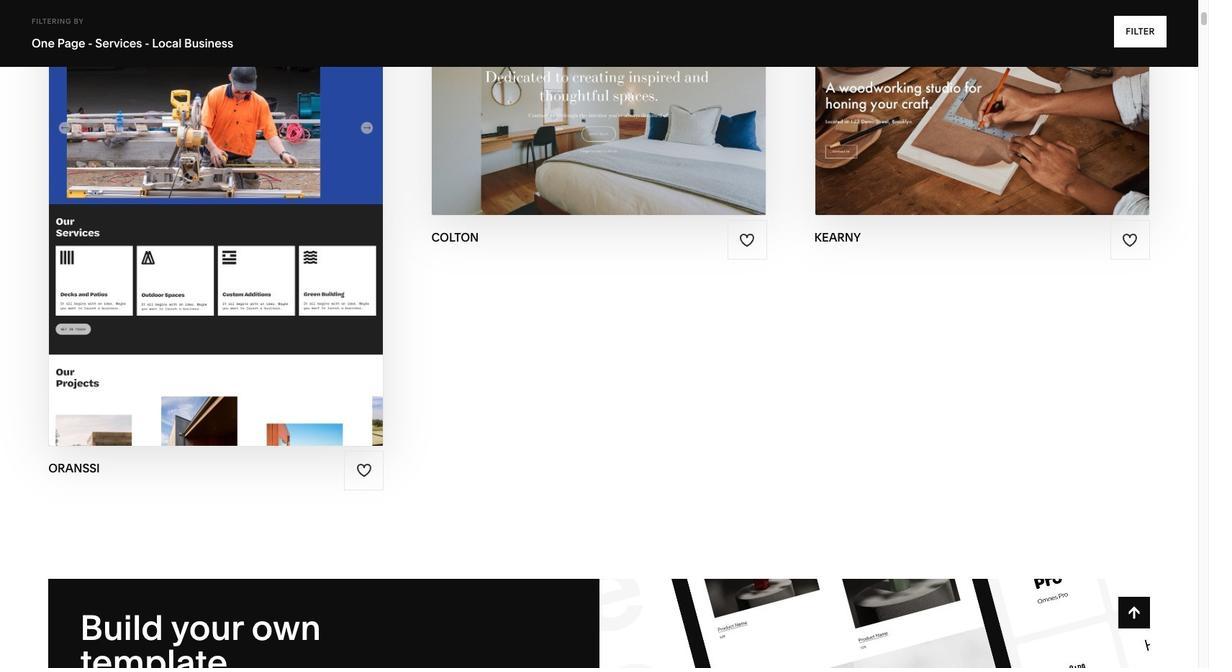 Task type: locate. For each thing, give the bounding box(es) containing it.
add colton to your favorites list image
[[739, 232, 755, 248]]

add kearny to your favorites list image
[[1122, 232, 1138, 248]]

add oranssi to your favorites list image
[[356, 463, 372, 479]]

back to top image
[[1126, 605, 1142, 621]]



Task type: vqa. For each thing, say whether or not it's contained in the screenshot.
"Kearny" image
yes



Task type: describe. For each thing, give the bounding box(es) containing it.
colton image
[[432, 1, 766, 215]]

preview of building your own template image
[[599, 579, 1150, 669]]

oranssi image
[[49, 1, 383, 446]]

kearny image
[[815, 1, 1149, 215]]



